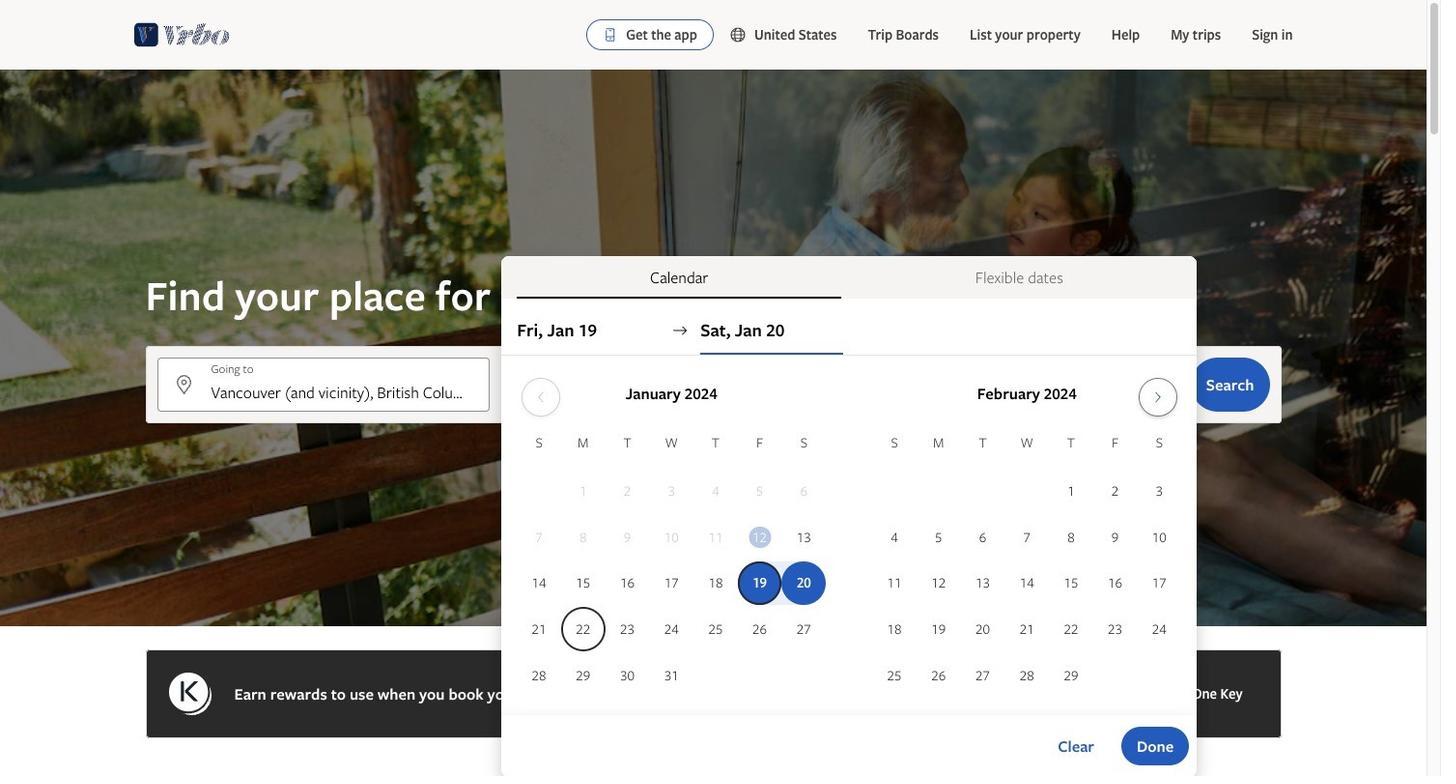 Task type: describe. For each thing, give the bounding box(es) containing it.
recently viewed region
[[134, 750, 1293, 776]]

today element
[[749, 526, 771, 548]]

vrbo logo image
[[134, 19, 230, 50]]

next month image
[[1147, 389, 1170, 405]]

download the app button image
[[603, 27, 619, 43]]

previous month image
[[529, 389, 553, 405]]

tab list inside wizard region
[[502, 256, 1198, 299]]

small image
[[730, 26, 755, 43]]



Task type: vqa. For each thing, say whether or not it's contained in the screenshot.
Bedroom image
no



Task type: locate. For each thing, give the bounding box(es) containing it.
application inside wizard region
[[517, 370, 1182, 700]]

directional image
[[672, 322, 689, 339]]

february 2024 element
[[873, 432, 1182, 700]]

main content
[[0, 70, 1427, 776]]

application
[[517, 370, 1182, 700]]

wizard region
[[0, 70, 1427, 776]]

tab list
[[502, 256, 1198, 299]]

january 2024 element
[[517, 432, 827, 700]]



